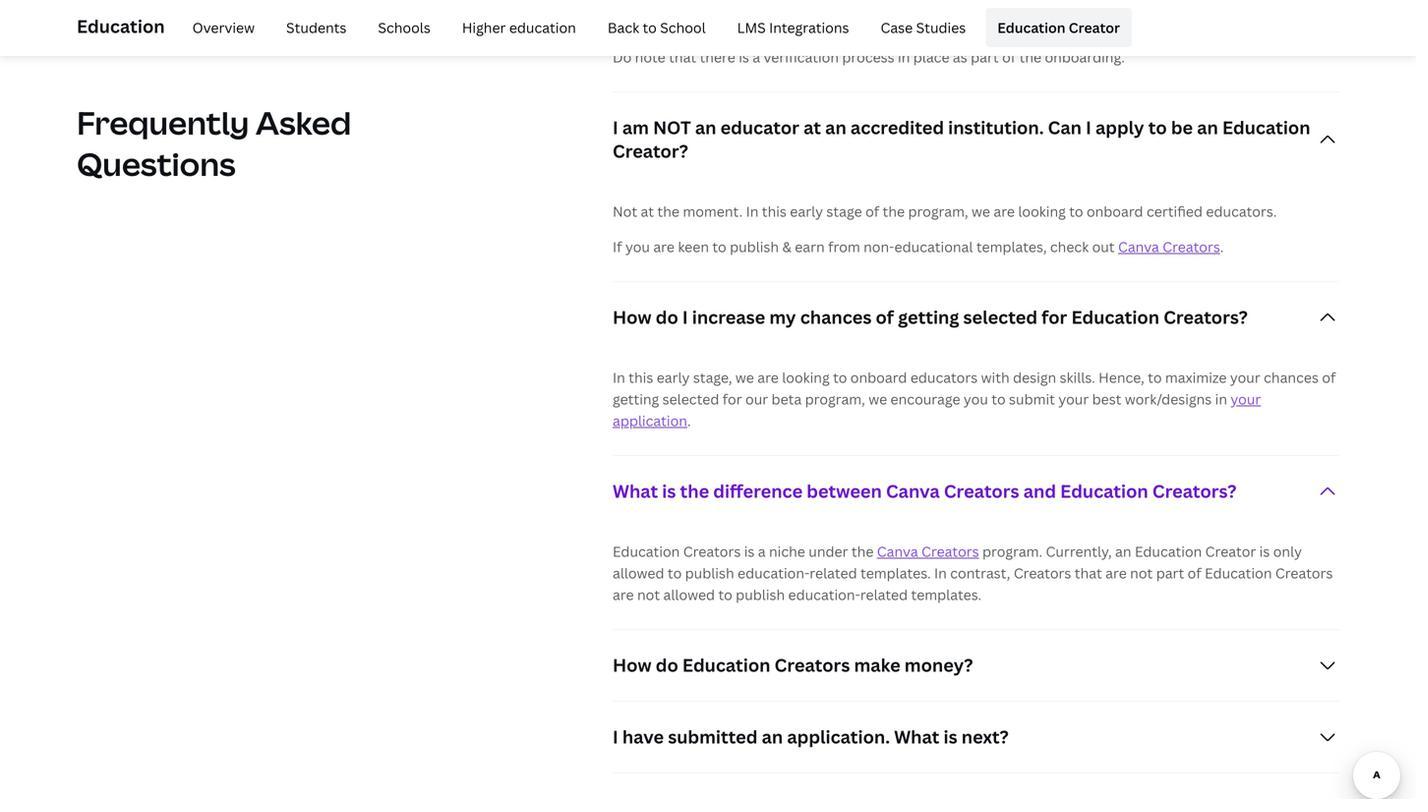Task type: locate. For each thing, give the bounding box(es) containing it.
1 vertical spatial chances
[[1264, 368, 1319, 387]]

1 horizontal spatial looking
[[1018, 202, 1066, 221]]

education
[[77, 14, 165, 38], [998, 18, 1066, 37], [1223, 116, 1311, 140], [1072, 306, 1160, 330], [1061, 480, 1149, 504], [613, 543, 680, 561], [1135, 543, 1202, 561], [1205, 564, 1272, 583], [683, 654, 771, 678]]

0 horizontal spatial support
[[699, 0, 752, 1]]

early up earn
[[790, 202, 823, 221]]

in
[[746, 202, 759, 221], [613, 368, 625, 387], [934, 564, 947, 583]]

1 horizontal spatial what
[[894, 726, 940, 750]]

i have submitted an application. what is next?
[[613, 726, 1009, 750]]

0 vertical spatial you
[[626, 238, 650, 256]]

i left am
[[613, 116, 618, 140]]

0 vertical spatial not
[[1130, 564, 1153, 583]]

you
[[626, 238, 650, 256], [964, 390, 988, 409]]

0 vertical spatial a
[[753, 48, 760, 66]]

getting inside in this early stage, we are looking to onboard educators with design skills. hence, to maximize your chances of getting selected for our beta program, we encourage you to submit your best work/designs in
[[613, 390, 659, 409]]

1 vertical spatial what
[[894, 726, 940, 750]]

in left place
[[898, 48, 910, 66]]

and inside what is the difference between canva creators and education creators? dropdown button
[[1024, 480, 1056, 504]]

skills.
[[1060, 368, 1096, 387]]

educators.
[[1206, 202, 1277, 221]]

you inside in this early stage, we are looking to onboard educators with design skills. hence, to maximize your chances of getting selected for our beta program, we encourage you to submit your best work/designs in
[[964, 390, 988, 409]]

1 horizontal spatial in
[[746, 202, 759, 221]]

0 horizontal spatial for
[[723, 390, 742, 409]]

1 vertical spatial and
[[1024, 480, 1056, 504]]

i right can
[[1086, 116, 1092, 140]]

at right not
[[641, 202, 654, 221]]

early inside in this early stage, we are looking to onboard educators with design skills. hence, to maximize your chances of getting selected for our beta program, we encourage you to submit your best work/designs in
[[657, 368, 690, 387]]

2 horizontal spatial in
[[934, 564, 947, 583]]

1 vertical spatial that
[[1075, 564, 1102, 583]]

1 how from the top
[[613, 306, 652, 330]]

0 horizontal spatial that
[[669, 48, 697, 66]]

in right the "moment."
[[746, 202, 759, 221]]

is
[[739, 48, 749, 66], [662, 480, 676, 504], [744, 543, 755, 561], [1260, 543, 1270, 561], [944, 726, 958, 750]]

allowed
[[613, 564, 664, 583], [663, 586, 715, 605]]

the right under
[[852, 543, 874, 561]]

0 vertical spatial canva creators link
[[1118, 238, 1220, 256]]

what left next?
[[894, 726, 940, 750]]

1 vertical spatial creator
[[1206, 543, 1256, 561]]

publish left &
[[730, 238, 779, 256]]

0 vertical spatial this
[[762, 202, 787, 221]]

we left encourage
[[869, 390, 887, 409]]

are inside in this early stage, we are looking to onboard educators with design skills. hence, to maximize your chances of getting selected for our beta program, we encourage you to submit your best work/designs in
[[758, 368, 779, 387]]

2 do from the top
[[656, 654, 678, 678]]

institution.
[[948, 116, 1044, 140]]

assistants,
[[1066, 0, 1136, 1]]

0 vertical spatial getting
[[898, 306, 959, 330]]

1 vertical spatial education-
[[788, 586, 861, 605]]

chances right maximize
[[1264, 368, 1319, 387]]

0 vertical spatial .
[[1220, 238, 1224, 256]]

note
[[635, 48, 666, 66]]

1 vertical spatial canva
[[886, 480, 940, 504]]

1 vertical spatial looking
[[782, 368, 830, 387]]

the up non-
[[883, 202, 905, 221]]

education- down niche
[[738, 564, 810, 583]]

getting up educators at right
[[898, 306, 959, 330]]

what down application
[[613, 480, 658, 504]]

selected inside dropdown button
[[963, 306, 1038, 330]]

creator left only
[[1206, 543, 1256, 561]]

or
[[1048, 0, 1063, 1]]

0 horizontal spatial program,
[[805, 390, 865, 409]]

verification
[[764, 48, 839, 66]]

how for how do education creators make money?
[[613, 654, 652, 678]]

lms
[[737, 18, 766, 37]]

creator inside menu bar
[[1069, 18, 1120, 37]]

onboarding.
[[1045, 48, 1125, 66]]

i left increase in the top of the page
[[683, 306, 688, 330]]

like
[[855, 0, 877, 1]]

for inside in this early stage, we are looking to onboard educators with design skills. hence, to maximize your chances of getting selected for our beta program, we encourage you to submit your best work/designs in
[[723, 390, 742, 409]]

educational
[[895, 238, 973, 256]]

0 horizontal spatial not
[[637, 586, 660, 605]]

education up back to school link
[[629, 0, 695, 1]]

stage,
[[693, 368, 732, 387]]

1 vertical spatial part
[[1156, 564, 1185, 583]]

how inside how do i increase my chances of getting selected for education creators? dropdown button
[[613, 306, 652, 330]]

education
[[629, 0, 695, 1], [509, 18, 576, 37]]

at right educator
[[804, 116, 821, 140]]

how up have
[[613, 654, 652, 678]]

case studies
[[881, 18, 966, 37]]

part inside program. currently, an education creator is only allowed to publish education-related templates. in contrast, creators that are not part of education creators are not allowed to publish education-related templates.
[[1156, 564, 1185, 583]]

1 vertical spatial you
[[964, 390, 988, 409]]

1 horizontal spatial getting
[[898, 306, 959, 330]]

education right higher
[[509, 18, 576, 37]]

canva creators link for education creators is a niche under the
[[877, 543, 979, 561]]

1 vertical spatial do
[[656, 654, 678, 678]]

1 vertical spatial creators?
[[1153, 480, 1237, 504]]

1 vertical spatial onboard
[[851, 368, 907, 387]]

do
[[613, 48, 632, 66]]

earn
[[795, 238, 825, 256]]

creators? down the work/designs
[[1153, 480, 1237, 504]]

an right be
[[1197, 116, 1219, 140]]

0 horizontal spatial selected
[[663, 390, 719, 409]]

of
[[1002, 48, 1016, 66], [866, 202, 880, 221], [876, 306, 894, 330], [1322, 368, 1336, 387], [1188, 564, 1202, 583]]

education-
[[738, 564, 810, 583], [788, 586, 861, 605]]

0 horizontal spatial and
[[629, 4, 654, 23]]

in inside in this early stage, we are looking to onboard educators with design skills. hence, to maximize your chances of getting selected for our beta program, we encourage you to submit your best work/designs in
[[613, 368, 625, 387]]

stage
[[827, 202, 862, 221]]

0 vertical spatial early
[[790, 202, 823, 221]]

program.
[[983, 543, 1043, 561]]

the inside dropdown button
[[680, 480, 709, 504]]

aides
[[1010, 0, 1045, 1]]

1 vertical spatial program,
[[805, 390, 865, 409]]

a
[[753, 48, 760, 66], [758, 543, 766, 561]]

creator
[[1069, 18, 1120, 37], [1206, 543, 1256, 561]]

0 vertical spatial in
[[898, 48, 910, 66]]

canva right "between"
[[886, 480, 940, 504]]

we up our
[[736, 368, 754, 387]]

1 horizontal spatial support
[[1196, 0, 1249, 1]]

1 horizontal spatial we
[[869, 390, 887, 409]]

1 vertical spatial selected
[[663, 390, 719, 409]]

creators
[[1163, 238, 1220, 256], [944, 480, 1020, 504], [683, 543, 741, 561], [922, 543, 979, 561], [1014, 564, 1072, 583], [1276, 564, 1333, 583], [775, 654, 850, 678]]

a left niche
[[758, 543, 766, 561]]

selected inside in this early stage, we are looking to onboard educators with design skills. hence, to maximize your chances of getting selected for our beta program, we encourage you to submit your best work/designs in
[[663, 390, 719, 409]]

canva right out
[[1118, 238, 1160, 256]]

1 horizontal spatial education
[[629, 0, 695, 1]]

publish down education creators is a niche under the canva creators
[[685, 564, 734, 583]]

0 vertical spatial what
[[613, 480, 658, 504]]

1 horizontal spatial selected
[[963, 306, 1038, 330]]

an right not
[[695, 116, 717, 140]]

and up the program.
[[1024, 480, 1056, 504]]

for left our
[[723, 390, 742, 409]]

0 horizontal spatial education
[[509, 18, 576, 37]]

1 vertical spatial not
[[637, 586, 660, 605]]

and
[[629, 4, 654, 23], [1024, 480, 1056, 504]]

a down lms
[[753, 48, 760, 66]]

0 horizontal spatial .
[[688, 412, 691, 430]]

is left only
[[1260, 543, 1270, 561]]

1 vertical spatial publish
[[685, 564, 734, 583]]

.
[[1220, 238, 1224, 256], [688, 412, 691, 430]]

how do i increase my chances of getting selected for education creators? button
[[613, 282, 1340, 353]]

1 horizontal spatial and
[[1024, 480, 1056, 504]]

creators down the program.
[[1014, 564, 1072, 583]]

that down school
[[669, 48, 697, 66]]

an right currently,
[[1115, 543, 1132, 561]]

canva creators link for if you are keen to publish & earn from non-educational templates, check out
[[1118, 238, 1220, 256]]

templates. down contrast, at the bottom of the page
[[911, 586, 982, 605]]

support right the learning
[[1196, 0, 1249, 1]]

0 horizontal spatial part
[[971, 48, 999, 66]]

education inside i am not an educator at an accredited institution. can i apply to be an education creator?
[[1223, 116, 1311, 140]]

0 horizontal spatial creator
[[1069, 18, 1120, 37]]

1 vertical spatial how
[[613, 654, 652, 678]]

creators? up maximize
[[1164, 306, 1248, 330]]

1 horizontal spatial that
[[1075, 564, 1102, 583]]

canva creators link down certified
[[1118, 238, 1220, 256]]

application.
[[787, 726, 890, 750]]

this up application
[[629, 368, 653, 387]]

onboard up encourage
[[851, 368, 907, 387]]

is down application
[[662, 480, 676, 504]]

in up application
[[613, 368, 625, 387]]

canva creators link up contrast, at the bottom of the page
[[877, 543, 979, 561]]

do up have
[[656, 654, 678, 678]]

this up &
[[762, 202, 787, 221]]

1 horizontal spatial related
[[860, 586, 908, 605]]

do for i
[[656, 306, 678, 330]]

this
[[762, 202, 787, 221], [629, 368, 653, 387]]

in left contrast, at the bottom of the page
[[934, 564, 947, 583]]

1 horizontal spatial canva creators link
[[1118, 238, 1220, 256]]

is left next?
[[944, 726, 958, 750]]

0 horizontal spatial what
[[613, 480, 658, 504]]

related up make
[[860, 586, 908, 605]]

we up templates,
[[972, 202, 990, 221]]

1 vertical spatial for
[[723, 390, 742, 409]]

an inside dropdown button
[[762, 726, 783, 750]]

1 vertical spatial we
[[736, 368, 754, 387]]

0 vertical spatial and
[[629, 4, 654, 23]]

onboard
[[1087, 202, 1144, 221], [851, 368, 907, 387]]

0 horizontal spatial at
[[641, 202, 654, 221]]

work/designs
[[1125, 390, 1212, 409]]

0 vertical spatial chances
[[800, 306, 872, 330]]

chances right the my
[[800, 306, 872, 330]]

creators down only
[[1276, 564, 1333, 583]]

for up "design"
[[1042, 306, 1068, 330]]

of inside program. currently, an education creator is only allowed to publish education-related templates. in contrast, creators that are not part of education creators are not allowed to publish education-related templates.
[[1188, 564, 1202, 583]]

program, up educational
[[908, 202, 969, 221]]

that
[[669, 48, 697, 66], [1075, 564, 1102, 583]]

1 horizontal spatial for
[[1042, 306, 1068, 330]]

0 vertical spatial do
[[656, 306, 678, 330]]

0 vertical spatial looking
[[1018, 202, 1066, 221]]

support up curriculum
[[699, 0, 752, 1]]

0 vertical spatial at
[[804, 116, 821, 140]]

0 vertical spatial related
[[810, 564, 857, 583]]

1 vertical spatial early
[[657, 368, 690, 387]]

education creators is a niche under the canva creators
[[613, 543, 979, 561]]

menu bar
[[173, 8, 1132, 47]]

templates. left contrast, at the bottom of the page
[[861, 564, 931, 583]]

submit
[[1009, 390, 1055, 409]]

0 horizontal spatial in
[[613, 368, 625, 387]]

1 do from the top
[[656, 306, 678, 330]]

1 vertical spatial canva creators link
[[877, 543, 979, 561]]

your right maximize
[[1230, 368, 1261, 387]]

place
[[914, 48, 950, 66]]

that down currently,
[[1075, 564, 1102, 583]]

onboard up out
[[1087, 202, 1144, 221]]

we
[[972, 202, 990, 221], [736, 368, 754, 387], [869, 390, 887, 409]]

publish down niche
[[736, 586, 785, 605]]

program, right beta at the right
[[805, 390, 865, 409]]

do left increase in the top of the page
[[656, 306, 678, 330]]

and left school
[[629, 4, 654, 23]]

0 horizontal spatial related
[[810, 564, 857, 583]]

0 vertical spatial selected
[[963, 306, 1038, 330]]

0 vertical spatial templates.
[[861, 564, 931, 583]]

creator down assistants,
[[1069, 18, 1120, 37]]

1 vertical spatial getting
[[613, 390, 659, 409]]

schools
[[378, 18, 431, 37]]

be
[[1171, 116, 1193, 140]]

looking up beta at the right
[[782, 368, 830, 387]]

related down under
[[810, 564, 857, 583]]

0 vertical spatial creator
[[1069, 18, 1120, 37]]

early left stage,
[[657, 368, 690, 387]]

not
[[1130, 564, 1153, 583], [637, 586, 660, 605]]

you down the with
[[964, 390, 988, 409]]

0 horizontal spatial chances
[[800, 306, 872, 330]]

selected down stage,
[[663, 390, 719, 409]]

0 horizontal spatial early
[[657, 368, 690, 387]]

looking inside in this early stage, we are looking to onboard educators with design skills. hence, to maximize your chances of getting selected for our beta program, we encourage you to submit your best work/designs in
[[782, 368, 830, 387]]

canva down what is the difference between canva creators and education creators?
[[877, 543, 918, 561]]

related
[[810, 564, 857, 583], [860, 586, 908, 605]]

the left the difference
[[680, 480, 709, 504]]

check
[[1050, 238, 1089, 256]]

education- down under
[[788, 586, 861, 605]]

have
[[622, 726, 664, 750]]

0 horizontal spatial onboard
[[851, 368, 907, 387]]

higher education
[[462, 18, 576, 37]]

in inside in this early stage, we are looking to onboard educators with design skills. hence, to maximize your chances of getting selected for our beta program, we encourage you to submit your best work/designs in
[[1215, 390, 1228, 409]]

between
[[807, 480, 882, 504]]

1 horizontal spatial onboard
[[1087, 202, 1144, 221]]

your right the work/designs
[[1231, 390, 1261, 409]]

under
[[809, 543, 848, 561]]

getting inside how do i increase my chances of getting selected for education creators? dropdown button
[[898, 306, 959, 330]]

education inside "education support staff members like librarians, teaching aides or assistants, learning support teachers, and curriculum coordinators"
[[629, 0, 695, 1]]

to inside i am not an educator at an accredited institution. can i apply to be an education creator?
[[1149, 116, 1167, 140]]

0 vertical spatial how
[[613, 306, 652, 330]]

not
[[613, 202, 638, 221]]

your
[[1230, 368, 1261, 387], [1059, 390, 1089, 409], [1231, 390, 1261, 409]]

staff
[[755, 0, 785, 1]]

how down if
[[613, 306, 652, 330]]

0 vertical spatial that
[[669, 48, 697, 66]]

0 horizontal spatial in
[[898, 48, 910, 66]]

early
[[790, 202, 823, 221], [657, 368, 690, 387]]

selected up the with
[[963, 306, 1038, 330]]

in down maximize
[[1215, 390, 1228, 409]]

1 horizontal spatial chances
[[1264, 368, 1319, 387]]

2 how from the top
[[613, 654, 652, 678]]

0 vertical spatial onboard
[[1087, 202, 1144, 221]]

you right if
[[626, 238, 650, 256]]

canva creators link
[[1118, 238, 1220, 256], [877, 543, 979, 561]]

0 horizontal spatial getting
[[613, 390, 659, 409]]

1 horizontal spatial at
[[804, 116, 821, 140]]

getting up application
[[613, 390, 659, 409]]

the down education creator link
[[1020, 48, 1042, 66]]

educators
[[911, 368, 978, 387]]

1 horizontal spatial program,
[[908, 202, 969, 221]]

selected
[[963, 306, 1038, 330], [663, 390, 719, 409]]

do
[[656, 306, 678, 330], [656, 654, 678, 678]]

moment.
[[683, 202, 743, 221]]

this inside in this early stage, we are looking to onboard educators with design skills. hence, to maximize your chances of getting selected for our beta program, we encourage you to submit your best work/designs in
[[629, 368, 653, 387]]

1 horizontal spatial part
[[1156, 564, 1185, 583]]

educator
[[721, 116, 800, 140]]

is left niche
[[744, 543, 755, 561]]

an right submitted
[[762, 726, 783, 750]]

how inside how do education creators make money? dropdown button
[[613, 654, 652, 678]]

can
[[1048, 116, 1082, 140]]

currently,
[[1046, 543, 1112, 561]]

looking up check
[[1018, 202, 1066, 221]]



Task type: describe. For each thing, give the bounding box(es) containing it.
&
[[782, 238, 792, 256]]

back
[[608, 18, 639, 37]]

program. currently, an education creator is only allowed to publish education-related templates. in contrast, creators that are not part of education creators are not allowed to publish education-related templates.
[[613, 543, 1333, 605]]

our
[[746, 390, 768, 409]]

money?
[[905, 654, 973, 678]]

creators left niche
[[683, 543, 741, 561]]

in inside program. currently, an education creator is only allowed to publish education-related templates. in contrast, creators that are not part of education creators are not allowed to publish education-related templates.
[[934, 564, 947, 583]]

curriculum
[[657, 4, 729, 23]]

is right there
[[739, 48, 749, 66]]

an inside program. currently, an education creator is only allowed to publish education-related templates. in contrast, creators that are not part of education creators are not allowed to publish education-related templates.
[[1115, 543, 1132, 561]]

your application link
[[613, 390, 1261, 430]]

canva inside dropdown button
[[886, 480, 940, 504]]

case
[[881, 18, 913, 37]]

next?
[[962, 726, 1009, 750]]

only
[[1274, 543, 1302, 561]]

how for how do i increase my chances of getting selected for education creators?
[[613, 306, 652, 330]]

what is the difference between canva creators and education creators?
[[613, 480, 1237, 504]]

learning
[[1139, 0, 1193, 1]]

1 vertical spatial allowed
[[663, 586, 715, 605]]

creators left make
[[775, 654, 850, 678]]

0 vertical spatial program,
[[908, 202, 969, 221]]

apply
[[1096, 116, 1145, 140]]

0 vertical spatial creators?
[[1164, 306, 1248, 330]]

questions
[[77, 143, 236, 185]]

creator inside program. currently, an education creator is only allowed to publish education-related templates. in contrast, creators that are not part of education creators are not allowed to publish education-related templates.
[[1206, 543, 1256, 561]]

at inside i am not an educator at an accredited institution. can i apply to be an education creator?
[[804, 116, 821, 140]]

integrations
[[769, 18, 849, 37]]

school
[[660, 18, 706, 37]]

in this early stage, we are looking to onboard educators with design skills. hence, to maximize your chances of getting selected for our beta program, we encourage you to submit your best work/designs in
[[613, 368, 1336, 409]]

do note that there is a verification process in place as part of the onboarding.
[[613, 48, 1125, 66]]

1 horizontal spatial .
[[1220, 238, 1224, 256]]

students
[[286, 18, 347, 37]]

members
[[789, 0, 851, 1]]

an left accredited
[[825, 116, 847, 140]]

1 vertical spatial at
[[641, 202, 654, 221]]

for inside how do i increase my chances of getting selected for education creators? dropdown button
[[1042, 306, 1068, 330]]

design
[[1013, 368, 1057, 387]]

librarians,
[[880, 0, 946, 1]]

contrast,
[[950, 564, 1011, 583]]

2 horizontal spatial we
[[972, 202, 990, 221]]

menu bar containing overview
[[173, 8, 1132, 47]]

my
[[770, 306, 796, 330]]

1 horizontal spatial early
[[790, 202, 823, 221]]

1 support from the left
[[699, 0, 752, 1]]

higher
[[462, 18, 506, 37]]

i have submitted an application. what is next? button
[[613, 702, 1340, 773]]

if you are keen to publish & earn from non-educational templates, check out canva creators .
[[613, 238, 1224, 256]]

studies
[[916, 18, 966, 37]]

teachers,
[[1253, 0, 1314, 1]]

am
[[622, 116, 649, 140]]

how do education creators make money? button
[[613, 631, 1340, 701]]

non-
[[864, 238, 895, 256]]

0 vertical spatial publish
[[730, 238, 779, 256]]

accredited
[[851, 116, 944, 140]]

niche
[[769, 543, 805, 561]]

application
[[613, 412, 688, 430]]

education creator link
[[986, 8, 1132, 47]]

the up the keen
[[657, 202, 680, 221]]

education support staff members like librarians, teaching aides or assistants, learning support teachers, and curriculum coordinators
[[629, 0, 1314, 23]]

1 vertical spatial .
[[688, 412, 691, 430]]

back to school link
[[596, 8, 718, 47]]

lms integrations
[[737, 18, 849, 37]]

education inside menu bar
[[509, 18, 576, 37]]

your down 'skills.'
[[1059, 390, 1089, 409]]

your inside the your application
[[1231, 390, 1261, 409]]

back to school
[[608, 18, 706, 37]]

process
[[842, 48, 895, 66]]

not
[[653, 116, 691, 140]]

0 vertical spatial allowed
[[613, 564, 664, 583]]

your application
[[613, 390, 1261, 430]]

1 vertical spatial templates.
[[911, 586, 982, 605]]

2 vertical spatial publish
[[736, 586, 785, 605]]

2 support from the left
[[1196, 0, 1249, 1]]

coordinators
[[733, 4, 819, 23]]

0 vertical spatial education-
[[738, 564, 810, 583]]

what inside i have submitted an application. what is next? dropdown button
[[894, 726, 940, 750]]

maximize
[[1166, 368, 1227, 387]]

do for education
[[656, 654, 678, 678]]

lms integrations link
[[726, 8, 861, 47]]

of inside dropdown button
[[876, 306, 894, 330]]

creators up contrast, at the bottom of the page
[[922, 543, 979, 561]]

make
[[854, 654, 901, 678]]

as
[[953, 48, 968, 66]]

and inside "education support staff members like librarians, teaching aides or assistants, learning support teachers, and curriculum coordinators"
[[629, 4, 654, 23]]

i left have
[[613, 726, 618, 750]]

not at the moment. in this early stage of the program, we are looking to onboard certified educators.
[[613, 202, 1277, 221]]

there
[[700, 48, 736, 66]]

1 vertical spatial related
[[860, 586, 908, 605]]

increase
[[692, 306, 765, 330]]

education creator
[[998, 18, 1120, 37]]

teaching
[[950, 0, 1007, 1]]

how do i increase my chances of getting selected for education creators?
[[613, 306, 1248, 330]]

1 vertical spatial a
[[758, 543, 766, 561]]

best
[[1092, 390, 1122, 409]]

frequently asked questions
[[77, 101, 351, 185]]

creators down certified
[[1163, 238, 1220, 256]]

keen
[[678, 238, 709, 256]]

of inside in this early stage, we are looking to onboard educators with design skills. hence, to maximize your chances of getting selected for our beta program, we encourage you to submit your best work/designs in
[[1322, 368, 1336, 387]]

creators up the program.
[[944, 480, 1020, 504]]

chances inside dropdown button
[[800, 306, 872, 330]]

0 horizontal spatial you
[[626, 238, 650, 256]]

is inside program. currently, an education creator is only allowed to publish education-related templates. in contrast, creators that are not part of education creators are not allowed to publish education-related templates.
[[1260, 543, 1270, 561]]

what is the difference between canva creators and education creators? button
[[613, 456, 1340, 527]]

case studies link
[[869, 8, 978, 47]]

1 horizontal spatial this
[[762, 202, 787, 221]]

onboard inside in this early stage, we are looking to onboard educators with design skills. hence, to maximize your chances of getting selected for our beta program, we encourage you to submit your best work/designs in
[[851, 368, 907, 387]]

out
[[1092, 238, 1115, 256]]

from
[[828, 238, 860, 256]]

encourage
[[891, 390, 961, 409]]

1 horizontal spatial not
[[1130, 564, 1153, 583]]

chances inside in this early stage, we are looking to onboard educators with design skills. hence, to maximize your chances of getting selected for our beta program, we encourage you to submit your best work/designs in
[[1264, 368, 1319, 387]]

2 vertical spatial we
[[869, 390, 887, 409]]

higher education link
[[450, 8, 588, 47]]

asked
[[256, 101, 351, 144]]

beta
[[772, 390, 802, 409]]

submitted
[[668, 726, 758, 750]]

that inside program. currently, an education creator is only allowed to publish education-related templates. in contrast, creators that are not part of education creators are not allowed to publish education-related templates.
[[1075, 564, 1102, 583]]

how do education creators make money?
[[613, 654, 973, 678]]

to inside menu bar
[[643, 18, 657, 37]]

what inside what is the difference between canva creators and education creators? dropdown button
[[613, 480, 658, 504]]

i am not an educator at an accredited institution. can i apply to be an education creator? button
[[613, 93, 1340, 187]]

2 vertical spatial canva
[[877, 543, 918, 561]]

if
[[613, 238, 622, 256]]

0 vertical spatial canva
[[1118, 238, 1160, 256]]

templates,
[[977, 238, 1047, 256]]

0 vertical spatial in
[[746, 202, 759, 221]]

creator?
[[613, 139, 688, 163]]

program, inside in this early stage, we are looking to onboard educators with design skills. hence, to maximize your chances of getting selected for our beta program, we encourage you to submit your best work/designs in
[[805, 390, 865, 409]]

0 horizontal spatial we
[[736, 368, 754, 387]]

0 vertical spatial part
[[971, 48, 999, 66]]



Task type: vqa. For each thing, say whether or not it's contained in the screenshot.
If you are keen to publish & earn from non-educational templates, check out Canva Creators .
yes



